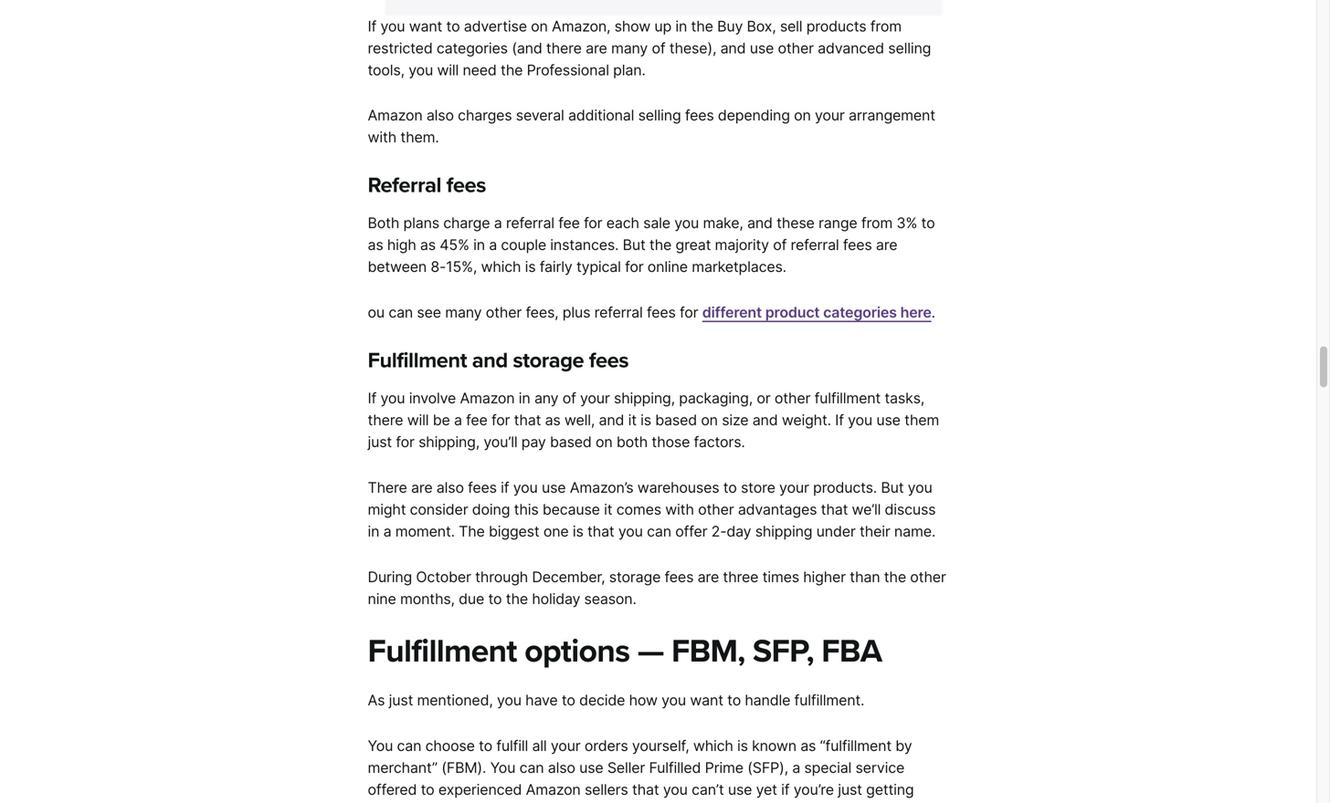 Task type: locate. For each thing, give the bounding box(es) containing it.
it up both on the bottom of the page
[[628, 412, 637, 430]]

shipping, up both on the bottom of the page
[[614, 390, 675, 408]]

name.
[[894, 523, 936, 541]]

fulfillment down sellers
[[540, 803, 609, 804]]

buy
[[717, 17, 743, 35]]

is inside if you involve amazon in any of your shipping, packaging, or other fulfillment tasks, there will be a fee for that as well, and it is based on size and weight. if you use them just for shipping, you'll pay based on both those factors.
[[641, 412, 651, 430]]

and inside if you want to advertise on amazon, show up in the buy box, sell products from restricted categories (and there are many of these), and use other advanced selling tools, you will need the professional plan.
[[720, 39, 746, 57]]

fbm,
[[672, 633, 745, 671]]

1 vertical spatial selling
[[638, 107, 681, 124]]

a inside there are also fees if you use amazon's warehouses to store your products. but you might consider doing this because it comes with other advantages that we'll discuss in a moment. the biggest one is that you can offer 2-day shipping under their name.
[[383, 523, 391, 541]]

one inside you can choose to fulfill all your orders yourself, which is known as "fulfillment by merchant" (fbm). you can also use seller fulfilled prime (sfp), a special service offered to experienced amazon sellers that you can't use yet if you're just getting started. and you can use fulfillment by amazon, which is the one they want you
[[781, 803, 807, 804]]

0 vertical spatial fulfillment
[[368, 348, 467, 374]]

nine
[[368, 591, 396, 608]]

that
[[514, 412, 541, 430], [821, 501, 848, 519], [587, 523, 614, 541], [632, 781, 659, 799]]

fba
[[822, 633, 882, 671]]

1 vertical spatial by
[[613, 803, 630, 804]]

holiday
[[532, 591, 580, 608]]

1 horizontal spatial categories
[[823, 304, 897, 322]]

selling inside if you want to advertise on amazon, show up in the buy box, sell products from restricted categories (and there are many of these), and use other advanced selling tools, you will need the professional plan.
[[888, 39, 931, 57]]

other up 2-
[[698, 501, 734, 519]]

but inside both plans charge a referral fee for each sale you make, and these range from 3% to as high as 45% in a couple instances. but the great majority of referral fees are between 8-15%, which is fairly typical for online marketplaces.
[[623, 236, 646, 254]]

2 vertical spatial referral
[[594, 304, 643, 322]]

different
[[702, 304, 762, 322]]

fees left 'depending'
[[685, 107, 714, 124]]

but up the discuss
[[881, 479, 904, 497]]

fulfillment inside you can choose to fulfill all your orders yourself, which is known as "fulfillment by merchant" (fbm). you can also use seller fulfilled prime (sfp), a special service offered to experienced amazon sellers that you can't use yet if you're just getting started. and you can use fulfillment by amazon, which is the one they want you
[[540, 803, 609, 804]]

2 vertical spatial want
[[845, 803, 878, 804]]

0 vertical spatial of
[[652, 39, 666, 57]]

categories inside if you want to advertise on amazon, show up in the buy box, sell products from restricted categories (and there are many of these), and use other advanced selling tools, you will need the professional plan.
[[437, 39, 508, 57]]

fees down offer
[[665, 569, 694, 587]]

other up weight.
[[775, 390, 811, 408]]

just up they
[[838, 781, 862, 799]]

mentioned,
[[417, 692, 493, 710]]

with inside the amazon also charges several additional selling fees depending on your arrangement with them.
[[368, 129, 397, 146]]

0 horizontal spatial it
[[604, 501, 612, 519]]

0 vertical spatial if
[[368, 17, 377, 35]]

is inside there are also fees if you use amazon's warehouses to store your products. but you might consider doing this because it comes with other advantages that we'll discuss in a moment. the biggest one is that you can offer 2-day shipping under their name.
[[573, 523, 584, 541]]

for up you'll
[[491, 412, 510, 430]]

1 horizontal spatial you
[[490, 760, 516, 777]]

pay
[[522, 434, 546, 452]]

you
[[368, 738, 393, 755], [490, 760, 516, 777]]

packaging,
[[679, 390, 753, 408]]

fee
[[558, 214, 580, 232], [466, 412, 488, 430]]

0 vertical spatial storage
[[513, 348, 584, 374]]

0 horizontal spatial one
[[543, 523, 569, 541]]

just up there
[[368, 434, 392, 452]]

the down yet
[[755, 803, 778, 804]]

1 vertical spatial there
[[368, 412, 403, 430]]

can down experienced
[[484, 803, 508, 804]]

to inside there are also fees if you use amazon's warehouses to store your products. but you might consider doing this because it comes with other advantages that we'll discuss in a moment. the biggest one is that you can offer 2-day shipping under their name.
[[723, 479, 737, 497]]

one down "because"
[[543, 523, 569, 541]]

0 vertical spatial categories
[[437, 39, 508, 57]]

also left seller
[[548, 760, 575, 777]]

to right "3%" in the top right of the page
[[921, 214, 935, 232]]

just
[[368, 434, 392, 452], [389, 692, 413, 710], [838, 781, 862, 799]]

you down fulfill
[[490, 760, 516, 777]]

that up pay
[[514, 412, 541, 430]]

fulfillment up involve
[[368, 348, 467, 374]]

high
[[387, 236, 416, 254]]

october
[[416, 569, 471, 587]]

in down "might" at the bottom left of the page
[[368, 523, 379, 541]]

0 horizontal spatial categories
[[437, 39, 508, 57]]

the down through on the left
[[506, 591, 528, 608]]

use down orders
[[579, 760, 603, 777]]

1 horizontal spatial shipping,
[[614, 390, 675, 408]]

0 vertical spatial amazon,
[[552, 17, 611, 35]]

and
[[424, 803, 451, 804]]

1 horizontal spatial will
[[437, 61, 459, 79]]

0 horizontal spatial but
[[623, 236, 646, 254]]

fees inside during october through december, storage fees are three times higher than the other nine months, due to the holiday season.
[[665, 569, 694, 587]]

product
[[765, 304, 820, 322]]

1 horizontal spatial amazon
[[460, 390, 515, 408]]

weight.
[[782, 412, 831, 430]]

amazon, up professional
[[552, 17, 611, 35]]

1 vertical spatial shipping,
[[419, 434, 480, 452]]

0 horizontal spatial want
[[409, 17, 442, 35]]

consider
[[410, 501, 468, 519]]

0 vertical spatial there
[[546, 39, 582, 57]]

0 vertical spatial you
[[368, 738, 393, 755]]

fees up doing
[[468, 479, 497, 497]]

majority
[[715, 236, 769, 254]]

products.
[[813, 479, 877, 497]]

1 horizontal spatial want
[[690, 692, 723, 710]]

it inside there are also fees if you use amazon's warehouses to store your products. but you might consider doing this because it comes with other advantages that we'll discuss in a moment. the biggest one is that you can offer 2-day shipping under their name.
[[604, 501, 612, 519]]

on up (and
[[531, 17, 548, 35]]

other down sell
[[778, 39, 814, 57]]

0 horizontal spatial shipping,
[[419, 434, 480, 452]]

if down fulfillment
[[835, 412, 844, 430]]

there inside if you involve amazon in any of your shipping, packaging, or other fulfillment tasks, there will be a fee for that as well, and it is based on size and weight. if you use them just for shipping, you'll pay based on both those factors.
[[368, 412, 403, 430]]

are left three
[[698, 569, 719, 587]]

also inside you can choose to fulfill all your orders yourself, which is known as "fulfillment by merchant" (fbm). you can also use seller fulfilled prime (sfp), a special service offered to experienced amazon sellers that you can't use yet if you're just getting started. and you can use fulfillment by amazon, which is the one they want you
[[548, 760, 575, 777]]

with
[[368, 129, 397, 146], [665, 501, 694, 519]]

there inside if you want to advertise on amazon, show up in the buy box, sell products from restricted categories (and there are many of these), and use other advanced selling tools, you will need the professional plan.
[[546, 39, 582, 57]]

1 horizontal spatial storage
[[609, 569, 661, 587]]

as down both
[[368, 236, 383, 254]]

plus
[[563, 304, 590, 322]]

you
[[380, 17, 405, 35], [409, 61, 433, 79], [674, 214, 699, 232], [380, 390, 405, 408], [848, 412, 873, 430], [513, 479, 538, 497], [908, 479, 932, 497], [618, 523, 643, 541], [497, 692, 522, 710], [662, 692, 686, 710], [663, 781, 688, 799], [455, 803, 480, 804]]

instances.
[[550, 236, 619, 254]]

fulfillment for fulfillment options — fbm, sfp, fba
[[368, 633, 517, 671]]

sfp,
[[753, 633, 814, 671]]

there are also fees if you use amazon's warehouses to store your products. but you might consider doing this because it comes with other advantages that we'll discuss in a moment. the biggest one is that you can offer 2-day shipping under their name.
[[368, 479, 940, 541]]

referral fees
[[368, 173, 486, 198]]

1 vertical spatial of
[[773, 236, 787, 254]]

a inside you can choose to fulfill all your orders yourself, which is known as "fulfillment by merchant" (fbm). you can also use seller fulfilled prime (sfp), a special service offered to experienced amazon sellers that you can't use yet if you're just getting started. and you can use fulfillment by amazon, which is the one they want you
[[792, 760, 800, 777]]

factors.
[[694, 434, 745, 452]]

1 vertical spatial it
[[604, 501, 612, 519]]

also
[[427, 107, 454, 124], [437, 479, 464, 497], [548, 760, 575, 777]]

0 horizontal spatial by
[[613, 803, 630, 804]]

by down sellers
[[613, 803, 630, 804]]

1 vertical spatial but
[[881, 479, 904, 497]]

it down amazon's
[[604, 501, 612, 519]]

2 vertical spatial just
[[838, 781, 862, 799]]

fulfillment up mentioned,
[[368, 633, 517, 671]]

your inside the amazon also charges several additional selling fees depending on your arrangement with them.
[[815, 107, 845, 124]]

2 horizontal spatial amazon
[[526, 781, 581, 799]]

0 horizontal spatial with
[[368, 129, 397, 146]]

a
[[494, 214, 502, 232], [489, 236, 497, 254], [454, 412, 462, 430], [383, 523, 391, 541], [792, 760, 800, 777]]

0 horizontal spatial there
[[368, 412, 403, 430]]

to left fulfill
[[479, 738, 492, 755]]

0 vertical spatial fee
[[558, 214, 580, 232]]

you right how in the left of the page
[[662, 692, 686, 710]]

based up those
[[655, 412, 697, 430]]

advantages
[[738, 501, 817, 519]]

your inside there are also fees if you use amazon's warehouses to store your products. but you might consider doing this because it comes with other advantages that we'll discuss in a moment. the biggest one is that you can offer 2-day shipping under their name.
[[779, 479, 809, 497]]

storage up the any
[[513, 348, 584, 374]]

1 horizontal spatial amazon,
[[634, 803, 693, 804]]

1 horizontal spatial with
[[665, 501, 694, 519]]

the
[[691, 17, 713, 35], [501, 61, 523, 79], [650, 236, 672, 254], [884, 569, 906, 587], [506, 591, 528, 608], [755, 803, 778, 804]]

other inside if you want to advertise on amazon, show up in the buy box, sell products from restricted categories (and there are many of these), and use other advanced selling tools, you will need the professional plan.
[[778, 39, 814, 57]]

marketplaces.
[[692, 258, 787, 276]]

to
[[446, 17, 460, 35], [921, 214, 935, 232], [723, 479, 737, 497], [488, 591, 502, 608], [562, 692, 575, 710], [727, 692, 741, 710], [479, 738, 492, 755], [421, 781, 434, 799]]

ou
[[368, 304, 385, 322]]

storage
[[513, 348, 584, 374], [609, 569, 661, 587]]

will inside if you involve amazon in any of your shipping, packaging, or other fulfillment tasks, there will be a fee for that as well, and it is based on size and weight. if you use them just for shipping, you'll pay based on both those factors.
[[407, 412, 429, 430]]

a up you're
[[792, 760, 800, 777]]

fees inside both plans charge a referral fee for each sale you make, and these range from 3% to as high as 45% in a couple instances. but the great majority of referral fees are between 8-15%, which is fairly typical for online marketplaces.
[[843, 236, 872, 254]]

1 vertical spatial want
[[690, 692, 723, 710]]

your up well,
[[580, 390, 610, 408]]

if
[[368, 17, 377, 35], [368, 390, 377, 408], [835, 412, 844, 430]]

categories up need
[[437, 39, 508, 57]]

your up the 'advantages' at the right bottom of page
[[779, 479, 809, 497]]

use up "because"
[[542, 479, 566, 497]]

your right all
[[551, 738, 581, 755]]

your inside if you involve amazon in any of your shipping, packaging, or other fulfillment tasks, there will be a fee for that as well, and it is based on size and weight. if you use them just for shipping, you'll pay based on both those factors.
[[580, 390, 610, 408]]

1 vertical spatial fee
[[466, 412, 488, 430]]

are inside there are also fees if you use amazon's warehouses to store your products. but you might consider doing this because it comes with other advantages that we'll discuss in a moment. the biggest one is that you can offer 2-day shipping under their name.
[[411, 479, 433, 497]]

fees down range
[[843, 236, 872, 254]]

your left arrangement
[[815, 107, 845, 124]]

of down up
[[652, 39, 666, 57]]

want inside if you want to advertise on amazon, show up in the buy box, sell products from restricted categories (and there are many of these), and use other advanced selling tools, you will need the professional plan.
[[409, 17, 442, 35]]

charges
[[458, 107, 512, 124]]

in right 45%
[[473, 236, 485, 254]]

0 horizontal spatial many
[[445, 304, 482, 322]]

0 vertical spatial if
[[501, 479, 509, 497]]

categories left 'here'
[[823, 304, 897, 322]]

is down prime
[[741, 803, 751, 804]]

will inside if you want to advertise on amazon, show up in the buy box, sell products from restricted categories (and there are many of these), and use other advanced selling tools, you will need the professional plan.
[[437, 61, 459, 79]]

1 vertical spatial amazon,
[[634, 803, 693, 804]]

amazon, inside if you want to advertise on amazon, show up in the buy box, sell products from restricted categories (and there are many of these), and use other advanced selling tools, you will need the professional plan.
[[552, 17, 611, 35]]

orders
[[585, 738, 628, 755]]

also inside there are also fees if you use amazon's warehouses to store your products. but you might consider doing this because it comes with other advantages that we'll discuss in a moment. the biggest one is that you can offer 2-day shipping under their name.
[[437, 479, 464, 497]]

you inside both plans charge a referral fee for each sale you make, and these range from 3% to as high as 45% in a couple instances. but the great majority of referral fees are between 8-15%, which is fairly typical for online marketplaces.
[[674, 214, 699, 232]]

0 vertical spatial with
[[368, 129, 397, 146]]

if inside if you want to advertise on amazon, show up in the buy box, sell products from restricted categories (and there are many of these), and use other advanced selling tools, you will need the professional plan.
[[368, 17, 377, 35]]

amazon up them.
[[368, 107, 423, 124]]

2 vertical spatial of
[[563, 390, 576, 408]]

fulfillment
[[815, 390, 881, 408]]

1 vertical spatial storage
[[609, 569, 661, 587]]

that down seller
[[632, 781, 659, 799]]

1 horizontal spatial by
[[896, 738, 912, 755]]

2-
[[711, 523, 727, 541]]

if left involve
[[368, 390, 377, 408]]

show
[[615, 17, 651, 35]]

you can choose to fulfill all your orders yourself, which is known as "fulfillment by merchant" (fbm). you can also use seller fulfilled prime (sfp), a special service offered to experienced amazon sellers that you can't use yet if you're just getting started. and you can use fulfillment by amazon, which is the one they want you
[[368, 738, 924, 804]]

if
[[501, 479, 509, 497], [781, 781, 790, 799]]

for up instances.
[[584, 214, 603, 232]]

great
[[676, 236, 711, 254]]

in right up
[[676, 17, 687, 35]]

0 horizontal spatial selling
[[638, 107, 681, 124]]

due
[[459, 591, 484, 608]]

which inside both plans charge a referral fee for each sale you make, and these range from 3% to as high as 45% in a couple instances. but the great majority of referral fees are between 8-15%, which is fairly typical for online marketplaces.
[[481, 258, 521, 276]]

your
[[815, 107, 845, 124], [580, 390, 610, 408], [779, 479, 809, 497], [551, 738, 581, 755]]

can inside there are also fees if you use amazon's warehouses to store your products. but you might consider doing this because it comes with other advantages that we'll discuss in a moment. the biggest one is that you can offer 2-day shipping under their name.
[[647, 523, 671, 541]]

as
[[368, 236, 383, 254], [420, 236, 436, 254], [545, 412, 561, 430], [801, 738, 816, 755]]

three
[[723, 569, 759, 587]]

from inside if you want to advertise on amazon, show up in the buy box, sell products from restricted categories (and there are many of these), and use other advanced selling tools, you will need the professional plan.
[[870, 17, 902, 35]]

handle
[[745, 692, 791, 710]]

1 horizontal spatial one
[[781, 803, 807, 804]]

can down "comes"
[[647, 523, 671, 541]]

sale
[[643, 214, 671, 232]]

want up restricted
[[409, 17, 442, 35]]

the inside both plans charge a referral fee for each sale you make, and these range from 3% to as high as 45% in a couple instances. but the great majority of referral fees are between 8-15%, which is fairly typical for online marketplaces.
[[650, 236, 672, 254]]

2 vertical spatial which
[[697, 803, 737, 804]]

2 horizontal spatial want
[[845, 803, 878, 804]]

are down "3%" in the top right of the page
[[876, 236, 898, 254]]

0 vertical spatial just
[[368, 434, 392, 452]]

1 horizontal spatial if
[[781, 781, 790, 799]]

can up merchant"
[[397, 738, 421, 755]]

up
[[654, 17, 672, 35]]

amazon
[[368, 107, 423, 124], [460, 390, 515, 408], [526, 781, 581, 799]]

but down each
[[623, 236, 646, 254]]

want down fbm,
[[690, 692, 723, 710]]

other inside there are also fees if you use amazon's warehouses to store your products. but you might consider doing this because it comes with other advantages that we'll discuss in a moment. the biggest one is that you can offer 2-day shipping under their name.
[[698, 501, 734, 519]]

amazon, down fulfilled on the bottom of page
[[634, 803, 693, 804]]

fee up you'll
[[466, 412, 488, 430]]

2 horizontal spatial of
[[773, 236, 787, 254]]

that inside if you involve amazon in any of your shipping, packaging, or other fulfillment tasks, there will be a fee for that as well, and it is based on size and weight. if you use them just for shipping, you'll pay based on both those factors.
[[514, 412, 541, 430]]

and
[[720, 39, 746, 57], [747, 214, 773, 232], [472, 348, 508, 374], [599, 412, 624, 430], [753, 412, 778, 430]]

0 vertical spatial which
[[481, 258, 521, 276]]

amazon also charges several additional selling fees depending on your arrangement with them.
[[368, 107, 935, 146]]

plan.
[[613, 61, 646, 79]]

1 vertical spatial many
[[445, 304, 482, 322]]

many right see
[[445, 304, 482, 322]]

one down you're
[[781, 803, 807, 804]]

1 horizontal spatial of
[[652, 39, 666, 57]]

tasks,
[[885, 390, 925, 408]]

if right yet
[[781, 781, 790, 799]]

1 vertical spatial referral
[[791, 236, 839, 254]]

ou can see many other fees, plus referral fees for different product categories here .
[[368, 304, 935, 322]]

to left store
[[723, 479, 737, 497]]

based
[[655, 412, 697, 430], [550, 434, 592, 452]]

1 vertical spatial from
[[861, 214, 893, 232]]

1 vertical spatial will
[[407, 412, 429, 430]]

selling
[[888, 39, 931, 57], [638, 107, 681, 124]]

1 vertical spatial if
[[368, 390, 377, 408]]

during october through december, storage fees are three times higher than the other nine months, due to the holiday season.
[[368, 569, 946, 608]]

tools,
[[368, 61, 405, 79]]

to down through on the left
[[488, 591, 502, 608]]

1 horizontal spatial many
[[611, 39, 648, 57]]

0 vertical spatial want
[[409, 17, 442, 35]]

storage up season.
[[609, 569, 661, 587]]

1 vertical spatial also
[[437, 479, 464, 497]]

on inside if you want to advertise on amazon, show up in the buy box, sell products from restricted categories (and there are many of these), and use other advanced selling tools, you will need the professional plan.
[[531, 17, 548, 35]]

is inside both plans charge a referral fee for each sale you make, and these range from 3% to as high as 45% in a couple instances. but the great majority of referral fees are between 8-15%, which is fairly typical for online marketplaces.
[[525, 258, 536, 276]]

with down warehouses
[[665, 501, 694, 519]]

to right have
[[562, 692, 575, 710]]

and inside both plans charge a referral fee for each sale you make, and these range from 3% to as high as 45% in a couple instances. but the great majority of referral fees are between 8-15%, which is fairly typical for online marketplaces.
[[747, 214, 773, 232]]

0 vertical spatial but
[[623, 236, 646, 254]]

1 horizontal spatial selling
[[888, 39, 931, 57]]

0 vertical spatial based
[[655, 412, 697, 430]]

0 vertical spatial one
[[543, 523, 569, 541]]

0 horizontal spatial if
[[501, 479, 509, 497]]

just right as
[[389, 692, 413, 710]]

1 horizontal spatial fee
[[558, 214, 580, 232]]

to left advertise
[[446, 17, 460, 35]]

just inside if you involve amazon in any of your shipping, packaging, or other fulfillment tasks, there will be a fee for that as well, and it is based on size and weight. if you use them just for shipping, you'll pay based on both those factors.
[[368, 434, 392, 452]]

these),
[[669, 39, 717, 57]]

2 horizontal spatial referral
[[791, 236, 839, 254]]

1 horizontal spatial but
[[881, 479, 904, 497]]

of right the any
[[563, 390, 576, 408]]

0 vertical spatial will
[[437, 61, 459, 79]]

amazon down fulfillment and storage fees
[[460, 390, 515, 408]]

if up doing
[[501, 479, 509, 497]]

0 horizontal spatial based
[[550, 434, 592, 452]]

0 vertical spatial from
[[870, 17, 902, 35]]

0 vertical spatial by
[[896, 738, 912, 755]]

want inside you can choose to fulfill all your orders yourself, which is known as "fulfillment by merchant" (fbm). you can also use seller fulfilled prime (sfp), a special service offered to experienced amazon sellers that you can't use yet if you're just getting started. and you can use fulfillment by amazon, which is the one they want you
[[845, 803, 878, 804]]

these
[[777, 214, 815, 232]]

1 vertical spatial with
[[665, 501, 694, 519]]

0 vertical spatial amazon
[[368, 107, 423, 124]]

are inside during october through december, storage fees are three times higher than the other nine months, due to the holiday season.
[[698, 569, 719, 587]]

shipping, down be
[[419, 434, 480, 452]]

fees inside the amazon also charges several additional selling fees depending on your arrangement with them.
[[685, 107, 714, 124]]

on right 'depending'
[[794, 107, 811, 124]]

use down box,
[[750, 39, 774, 57]]

1 vertical spatial amazon
[[460, 390, 515, 408]]

through
[[475, 569, 528, 587]]

as inside if you involve amazon in any of your shipping, packaging, or other fulfillment tasks, there will be a fee for that as well, and it is based on size and weight. if you use them just for shipping, you'll pay based on both those factors.
[[545, 412, 561, 430]]

will left be
[[407, 412, 429, 430]]

are
[[586, 39, 607, 57], [876, 236, 898, 254], [411, 479, 433, 497], [698, 569, 719, 587]]

amazon, inside you can choose to fulfill all your orders yourself, which is known as "fulfillment by merchant" (fbm). you can also use seller fulfilled prime (sfp), a special service offered to experienced amazon sellers that you can't use yet if you're just getting started. and you can use fulfillment by amazon, which is the one they want you
[[634, 803, 693, 804]]

them
[[905, 412, 939, 430]]

a inside if you involve amazon in any of your shipping, packaging, or other fulfillment tasks, there will be a fee for that as well, and it is based on size and weight. if you use them just for shipping, you'll pay based on both those factors.
[[454, 412, 462, 430]]

fee inside both plans charge a referral fee for each sale you make, and these range from 3% to as high as 45% in a couple instances. but the great majority of referral fees are between 8-15%, which is fairly typical for online marketplaces.
[[558, 214, 580, 232]]

fulfill
[[496, 738, 528, 755]]

referral
[[368, 173, 441, 198]]

0 horizontal spatial of
[[563, 390, 576, 408]]

which up prime
[[693, 738, 733, 755]]

it inside if you involve amazon in any of your shipping, packaging, or other fulfillment tasks, there will be a fee for that as well, and it is based on size and weight. if you use them just for shipping, you'll pay based on both those factors.
[[628, 412, 637, 430]]

0 vertical spatial selling
[[888, 39, 931, 57]]

0 vertical spatial many
[[611, 39, 648, 57]]

shipping,
[[614, 390, 675, 408], [419, 434, 480, 452]]

0 horizontal spatial fee
[[466, 412, 488, 430]]

which down couple
[[481, 258, 521, 276]]

0 vertical spatial referral
[[506, 214, 554, 232]]

if for if you want to advertise on amazon, show up in the buy box, sell products from restricted categories (and there are many of these), and use other advanced selling tools, you will need the professional plan.
[[368, 17, 377, 35]]

with left them.
[[368, 129, 397, 146]]

one
[[543, 523, 569, 541], [781, 803, 807, 804]]

on
[[531, 17, 548, 35], [794, 107, 811, 124], [701, 412, 718, 430], [596, 434, 613, 452]]

typical
[[576, 258, 621, 276]]

several
[[516, 107, 564, 124]]

0 horizontal spatial referral
[[506, 214, 554, 232]]

of
[[652, 39, 666, 57], [773, 236, 787, 254], [563, 390, 576, 408]]

amazon inside you can choose to fulfill all your orders yourself, which is known as "fulfillment by merchant" (fbm). you can also use seller fulfilled prime (sfp), a special service offered to experienced amazon sellers that you can't use yet if you're just getting started. and you can use fulfillment by amazon, which is the one they want you
[[526, 781, 581, 799]]

in
[[676, 17, 687, 35], [473, 236, 485, 254], [519, 390, 530, 408], [368, 523, 379, 541]]

1 horizontal spatial there
[[546, 39, 582, 57]]

that down "because"
[[587, 523, 614, 541]]

0 horizontal spatial amazon,
[[552, 17, 611, 35]]

15%,
[[446, 258, 477, 276]]

other inside during october through december, storage fees are three times higher than the other nine months, due to the holiday season.
[[910, 569, 946, 587]]

also up consider
[[437, 479, 464, 497]]

2 vertical spatial amazon
[[526, 781, 581, 799]]

with inside there are also fees if you use amazon's warehouses to store your products. but you might consider doing this because it comes with other advantages that we'll discuss in a moment. the biggest one is that you can offer 2-day shipping under their name.
[[665, 501, 694, 519]]

on left both on the bottom of the page
[[596, 434, 613, 452]]

0 horizontal spatial storage
[[513, 348, 584, 374]]

0 vertical spatial it
[[628, 412, 637, 430]]

of inside both plans charge a referral fee for each sale you make, and these range from 3% to as high as 45% in a couple instances. but the great majority of referral fees are between 8-15%, which is fairly typical for online marketplaces.
[[773, 236, 787, 254]]



Task type: describe. For each thing, give the bounding box(es) containing it.
you down fulfilled on the bottom of page
[[663, 781, 688, 799]]

fee inside if you involve amazon in any of your shipping, packaging, or other fulfillment tasks, there will be a fee for that as well, and it is based on size and weight. if you use them just for shipping, you'll pay based on both those factors.
[[466, 412, 488, 430]]

"fulfillment
[[820, 738, 892, 755]]

on down "packaging,"
[[701, 412, 718, 430]]

0 horizontal spatial you
[[368, 738, 393, 755]]

the inside you can choose to fulfill all your orders yourself, which is known as "fulfillment by merchant" (fbm). you can also use seller fulfilled prime (sfp), a special service offered to experienced amazon sellers that you can't use yet if you're just getting started. and you can use fulfillment by amazon, which is the one they want you
[[755, 803, 778, 804]]

1 horizontal spatial referral
[[594, 304, 643, 322]]

arrangement
[[849, 107, 935, 124]]

in inside if you want to advertise on amazon, show up in the buy box, sell products from restricted categories (and there are many of these), and use other advanced selling tools, you will need the professional plan.
[[676, 17, 687, 35]]

under
[[816, 523, 856, 541]]

the up these),
[[691, 17, 713, 35]]

use inside if you want to advertise on amazon, show up in the buy box, sell products from restricted categories (and there are many of these), and use other advanced selling tools, you will need the professional plan.
[[750, 39, 774, 57]]

season.
[[584, 591, 637, 608]]

on inside the amazon also charges several additional selling fees depending on your arrangement with them.
[[794, 107, 811, 124]]

sell
[[780, 17, 803, 35]]

see
[[417, 304, 441, 322]]

amazon's
[[570, 479, 634, 497]]

yet
[[756, 781, 777, 799]]

as just mentioned, you have to decide how you want to handle fulfillment.
[[368, 692, 869, 710]]

use down experienced
[[512, 803, 536, 804]]

yourself,
[[632, 738, 689, 755]]

you up restricted
[[380, 17, 405, 35]]

to inside both plans charge a referral fee for each sale you make, and these range from 3% to as high as 45% in a couple instances. but the great majority of referral fees are between 8-15%, which is fairly typical for online marketplaces.
[[921, 214, 935, 232]]

their
[[860, 523, 890, 541]]

depending
[[718, 107, 790, 124]]

is up prime
[[737, 738, 748, 755]]

as
[[368, 692, 385, 710]]

0 vertical spatial shipping,
[[614, 390, 675, 408]]

you left involve
[[380, 390, 405, 408]]

advertise
[[464, 17, 527, 35]]

range
[[819, 214, 857, 232]]

than
[[850, 569, 880, 587]]

this
[[514, 501, 539, 519]]

you up this
[[513, 479, 538, 497]]

plans
[[403, 214, 439, 232]]

known
[[752, 738, 797, 755]]

many inside if you want to advertise on amazon, show up in the buy box, sell products from restricted categories (and there are many of these), and use other advanced selling tools, you will need the professional plan.
[[611, 39, 648, 57]]

use left yet
[[728, 781, 752, 799]]

involve
[[409, 390, 456, 408]]

you left have
[[497, 692, 522, 710]]

fairly
[[540, 258, 573, 276]]

you down fulfillment
[[848, 412, 873, 430]]

have
[[525, 692, 558, 710]]

both
[[617, 434, 648, 452]]

1 vertical spatial which
[[693, 738, 733, 755]]

1 horizontal spatial based
[[655, 412, 697, 430]]

getting
[[866, 781, 914, 799]]

discuss
[[885, 501, 936, 519]]

to up and
[[421, 781, 434, 799]]

fulfillment for fulfillment and storage fees
[[368, 348, 467, 374]]

that inside you can choose to fulfill all your orders yourself, which is known as "fulfillment by merchant" (fbm). you can also use seller fulfilled prime (sfp), a special service offered to experienced amazon sellers that you can't use yet if you're just getting started. and you can use fulfillment by amazon, which is the one they want you
[[632, 781, 659, 799]]

1 vertical spatial categories
[[823, 304, 897, 322]]

warehouses
[[638, 479, 719, 497]]

to inside during october through december, storage fees are three times higher than the other nine months, due to the holiday season.
[[488, 591, 502, 608]]

from inside both plans charge a referral fee for each sale you make, and these range from 3% to as high as 45% in a couple instances. but the great majority of referral fees are between 8-15%, which is fairly typical for online marketplaces.
[[861, 214, 893, 232]]

selling inside the amazon also charges several additional selling fees depending on your arrangement with them.
[[638, 107, 681, 124]]

here
[[900, 304, 932, 322]]

amazon inside the amazon also charges several additional selling fees depending on your arrangement with them.
[[368, 107, 423, 124]]

fees down plus
[[589, 348, 629, 374]]

1 vertical spatial based
[[550, 434, 592, 452]]

other inside if you involve amazon in any of your shipping, packaging, or other fulfillment tasks, there will be a fee for that as well, and it is based on size and weight. if you use them just for shipping, you'll pay based on both those factors.
[[775, 390, 811, 408]]

the
[[459, 523, 485, 541]]

you're
[[794, 781, 834, 799]]

to left handle
[[727, 692, 741, 710]]

you up the discuss
[[908, 479, 932, 497]]

45%
[[440, 236, 469, 254]]

store
[[741, 479, 775, 497]]

restricted
[[368, 39, 433, 57]]

use inside there are also fees if you use amazon's warehouses to store your products. but you might consider doing this because it comes with other advantages that we'll discuss in a moment. the biggest one is that you can offer 2-day shipping under their name.
[[542, 479, 566, 497]]

shipping
[[755, 523, 813, 541]]

other left fees,
[[486, 304, 522, 322]]

if inside you can choose to fulfill all your orders yourself, which is known as "fulfillment by merchant" (fbm). you can also use seller fulfilled prime (sfp), a special service offered to experienced amazon sellers that you can't use yet if you're just getting started. and you can use fulfillment by amazon, which is the one they want you
[[781, 781, 790, 799]]

(sfp),
[[748, 760, 788, 777]]

can right ou
[[389, 304, 413, 322]]

experienced
[[438, 781, 522, 799]]

fulfillment.
[[794, 692, 865, 710]]

in inside both plans charge a referral fee for each sale you make, and these range from 3% to as high as 45% in a couple instances. but the great majority of referral fees are between 8-15%, which is fairly typical for online marketplaces.
[[473, 236, 485, 254]]

of inside if you want to advertise on amazon, show up in the buy box, sell products from restricted categories (and there are many of these), and use other advanced selling tools, you will need the professional plan.
[[652, 39, 666, 57]]

those
[[652, 434, 690, 452]]

be
[[433, 412, 450, 430]]

if you want to advertise on amazon, show up in the buy box, sell products from restricted categories (and there are many of these), and use other advanced selling tools, you will need the professional plan.
[[368, 17, 931, 79]]

both plans charge a referral fee for each sale you make, and these range from 3% to as high as 45% in a couple instances. but the great majority of referral fees are between 8-15%, which is fairly typical for online marketplaces.
[[368, 214, 935, 276]]

might
[[368, 501, 406, 519]]

as inside you can choose to fulfill all your orders yourself, which is known as "fulfillment by merchant" (fbm). you can also use seller fulfilled prime (sfp), a special service offered to experienced amazon sellers that you can't use yet if you're just getting started. and you can use fulfillment by amazon, which is the one they want you
[[801, 738, 816, 755]]

need
[[463, 61, 497, 79]]

advanced
[[818, 39, 884, 57]]

online
[[648, 258, 688, 276]]

all
[[532, 738, 547, 755]]

how
[[629, 692, 658, 710]]

but inside there are also fees if you use amazon's warehouses to store your products. but you might consider doing this because it comes with other advantages that we'll discuss in a moment. the biggest one is that you can offer 2-day shipping under their name.
[[881, 479, 904, 497]]

1 vertical spatial just
[[389, 692, 413, 710]]

.
[[932, 304, 935, 322]]

they
[[811, 803, 841, 804]]

storage inside during october through december, storage fees are three times higher than the other nine months, due to the holiday season.
[[609, 569, 661, 587]]

1 vertical spatial you
[[490, 760, 516, 777]]

times
[[763, 569, 799, 587]]

amazon inside if you involve amazon in any of your shipping, packaging, or other fulfillment tasks, there will be a fee for that as well, and it is based on size and weight. if you use them just for shipping, you'll pay based on both those factors.
[[460, 390, 515, 408]]

we'll
[[852, 501, 881, 519]]

offer
[[675, 523, 707, 541]]

amazon seller central graphic image
[[368, 0, 949, 15]]

are inside both plans charge a referral fee for each sale you make, and these range from 3% to as high as 45% in a couple instances. but the great majority of referral fees are between 8-15%, which is fairly typical for online marketplaces.
[[876, 236, 898, 254]]

merchant"
[[368, 760, 438, 777]]

can down all
[[520, 760, 544, 777]]

fulfillment and storage fees
[[368, 348, 629, 374]]

if inside there are also fees if you use amazon's warehouses to store your products. but you might consider doing this because it comes with other advantages that we'll discuss in a moment. the biggest one is that you can offer 2-day shipping under their name.
[[501, 479, 509, 497]]

the right than
[[884, 569, 906, 587]]

you down restricted
[[409, 61, 433, 79]]

2 vertical spatial if
[[835, 412, 844, 430]]

you down "comes"
[[618, 523, 643, 541]]

fees up charge
[[446, 173, 486, 198]]

fees,
[[526, 304, 559, 322]]

if for if you involve amazon in any of your shipping, packaging, or other fulfillment tasks, there will be a fee for that as well, and it is based on size and weight. if you use them just for shipping, you'll pay based on both those factors.
[[368, 390, 377, 408]]

8-
[[431, 258, 446, 276]]

use inside if you involve amazon in any of your shipping, packaging, or other fulfillment tasks, there will be a fee for that as well, and it is based on size and weight. if you use them just for shipping, you'll pay based on both those factors.
[[876, 412, 901, 430]]

options
[[525, 633, 630, 671]]

you down experienced
[[455, 803, 480, 804]]

can't
[[692, 781, 724, 799]]

3%
[[897, 214, 917, 232]]

a left couple
[[489, 236, 497, 254]]

just inside you can choose to fulfill all your orders yourself, which is known as "fulfillment by merchant" (fbm). you can also use seller fulfilled prime (sfp), a special service offered to experienced amazon sellers that you can't use yet if you're just getting started. and you can use fulfillment by amazon, which is the one they want you
[[838, 781, 862, 799]]

them.
[[401, 129, 439, 146]]

december,
[[532, 569, 605, 587]]

your inside you can choose to fulfill all your orders yourself, which is known as "fulfillment by merchant" (fbm). you can also use seller fulfilled prime (sfp), a special service offered to experienced amazon sellers that you can't use yet if you're just getting started. and you can use fulfillment by amazon, which is the one they want you
[[551, 738, 581, 755]]

professional
[[527, 61, 609, 79]]

higher
[[803, 569, 846, 587]]

also inside the amazon also charges several additional selling fees depending on your arrangement with them.
[[427, 107, 454, 124]]

sellers
[[585, 781, 628, 799]]

that up under
[[821, 501, 848, 519]]

offered
[[368, 781, 417, 799]]

couple
[[501, 236, 546, 254]]

one inside there are also fees if you use amazon's warehouses to store your products. but you might consider doing this because it comes with other advantages that we'll discuss in a moment. the biggest one is that you can offer 2-day shipping under their name.
[[543, 523, 569, 541]]

are inside if you want to advertise on amazon, show up in the buy box, sell products from restricted categories (and there are many of these), and use other advanced selling tools, you will need the professional plan.
[[586, 39, 607, 57]]

of inside if you involve amazon in any of your shipping, packaging, or other fulfillment tasks, there will be a fee for that as well, and it is based on size and weight. if you use them just for shipping, you'll pay based on both those factors.
[[563, 390, 576, 408]]

to inside if you want to advertise on amazon, show up in the buy box, sell products from restricted categories (and there are many of these), and use other advanced selling tools, you will need the professional plan.
[[446, 17, 460, 35]]

choose
[[425, 738, 475, 755]]

in inside if you involve amazon in any of your shipping, packaging, or other fulfillment tasks, there will be a fee for that as well, and it is based on size and weight. if you use them just for shipping, you'll pay based on both those factors.
[[519, 390, 530, 408]]

day
[[727, 523, 751, 541]]

for left online
[[625, 258, 644, 276]]

the down (and
[[501, 61, 523, 79]]

make,
[[703, 214, 743, 232]]

—
[[637, 633, 664, 671]]

or
[[757, 390, 771, 408]]

for up there
[[396, 434, 415, 452]]

decide
[[579, 692, 625, 710]]

for left different
[[680, 304, 698, 322]]

size
[[722, 412, 749, 430]]

in inside there are also fees if you use amazon's warehouses to store your products. but you might consider doing this because it comes with other advantages that we'll discuss in a moment. the biggest one is that you can offer 2-day shipping under their name.
[[368, 523, 379, 541]]

additional
[[568, 107, 634, 124]]

a right charge
[[494, 214, 502, 232]]

as down plans
[[420, 236, 436, 254]]

fees down online
[[647, 304, 676, 322]]

any
[[534, 390, 559, 408]]

fulfilled
[[649, 760, 701, 777]]

fees inside there are also fees if you use amazon's warehouses to store your products. but you might consider doing this because it comes with other advantages that we'll discuss in a moment. the biggest one is that you can offer 2-day shipping under their name.
[[468, 479, 497, 497]]



Task type: vqa. For each thing, say whether or not it's contained in the screenshot.
middle Fulfillment
yes



